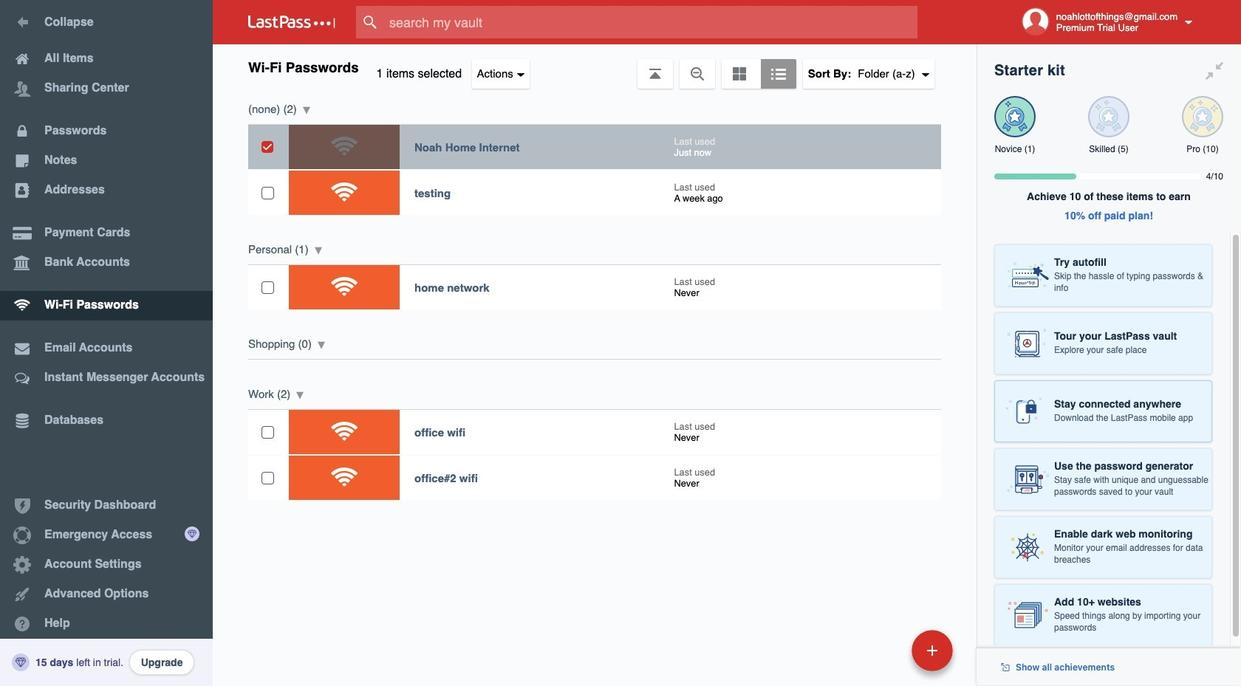 Task type: describe. For each thing, give the bounding box(es) containing it.
lastpass image
[[248, 16, 336, 29]]

search my vault text field
[[356, 6, 947, 38]]

new item navigation
[[811, 626, 962, 687]]



Task type: locate. For each thing, give the bounding box(es) containing it.
Search search field
[[356, 6, 947, 38]]

vault options navigation
[[213, 44, 977, 89]]

main navigation navigation
[[0, 0, 213, 687]]

new item element
[[811, 630, 959, 672]]



Task type: vqa. For each thing, say whether or not it's contained in the screenshot.
'LastPass' image
yes



